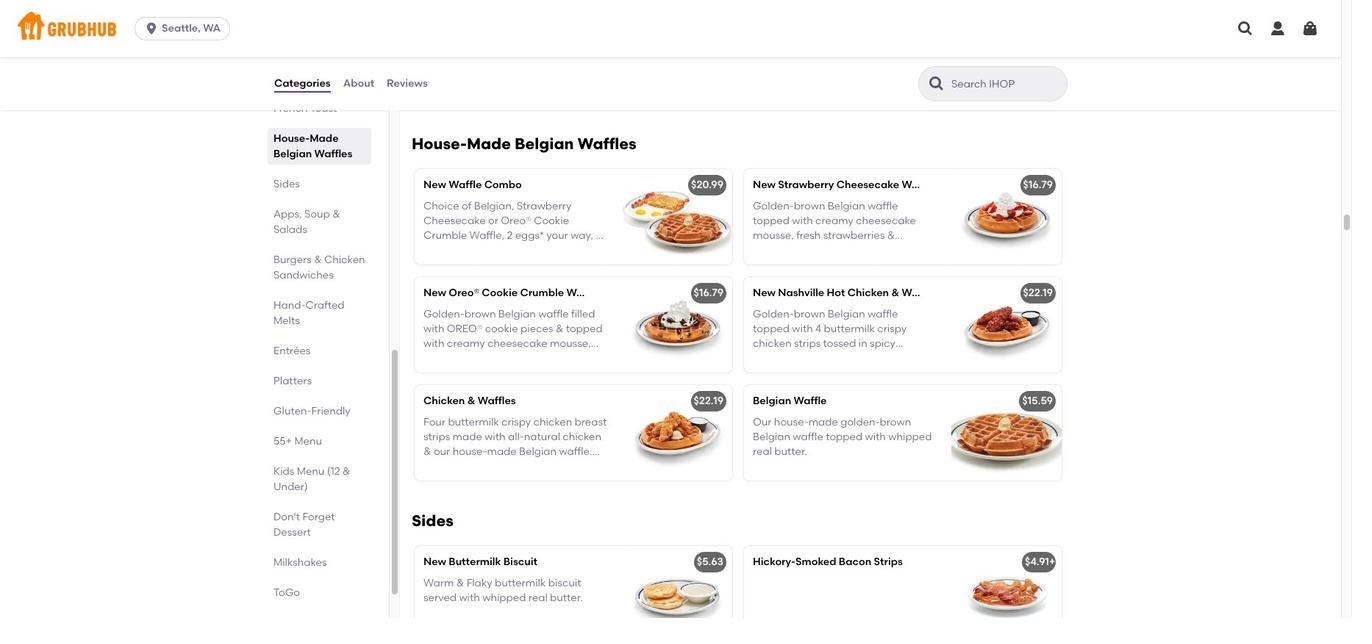 Task type: locate. For each thing, give the bounding box(es) containing it.
1 horizontal spatial cheesecake
[[856, 215, 916, 227]]

made inside house-made belgian waffles
[[310, 132, 339, 145]]

new waffle combo image
[[622, 169, 732, 265]]

topping. inside golden-brown belgian waffle topped with creamy cheesecake mousse, fresh strawberries & whipped topping.
[[799, 244, 841, 257]]

links
[[570, 244, 591, 257]]

waffle,
[[470, 230, 504, 242]]

1 vertical spatial strips
[[794, 338, 821, 350]]

cheesecake down new strawberry cheesecake waffle
[[856, 215, 916, 227]]

Search IHOP search field
[[950, 77, 1062, 91]]

0 horizontal spatial 2
[[507, 230, 513, 242]]

brown inside golden-brown belgian waffle filled with oreo® cookie pieces & topped with creamy cheesecake mousse, more oreo® cookie pieces & whipped topping.
[[465, 308, 496, 320]]

0 vertical spatial $22.19
[[1023, 287, 1053, 299]]

topping. down fresh
[[799, 244, 841, 257]]

with inside our house-made golden-brown belgian waffle topped with whipped real butter.
[[865, 431, 886, 443]]

new for new oreo® cookie crumble waffle
[[423, 287, 446, 299]]

0 horizontal spatial cheesecake
[[423, 215, 486, 227]]

waffle inside 'golden-brown belgian waffle topped with 4 buttermilk crispy chicken strips tossed in spicy nashville hot sauce & served with a side of ranch dressing.'
[[868, 308, 898, 320]]

hand-
[[274, 299, 305, 312]]

creamy up fresh
[[815, 215, 854, 227]]

0 horizontal spatial $22.19
[[694, 395, 723, 408]]

nashville left hot
[[778, 287, 824, 299]]

menu right 55+
[[294, 435, 322, 448]]

1 vertical spatial cheesecake
[[487, 338, 547, 350]]

more
[[423, 353, 450, 365]]

strawberries right fresh
[[823, 230, 885, 242]]

1 horizontal spatial cookie
[[534, 215, 569, 227]]

creamy up the more
[[447, 338, 485, 350]]

1 horizontal spatial $22.19
[[1023, 287, 1053, 299]]

thick 'n fluffy french toast
[[274, 87, 342, 115]]

sides
[[274, 178, 300, 190], [412, 512, 454, 530]]

0 vertical spatial cookie
[[485, 323, 518, 335]]

bananas.
[[890, 83, 937, 96]]

or down belgian,
[[488, 215, 498, 227]]

french inside two slices of thick and fluffy bread dipped & griddled in our new vanilla, cinnamon french toast batter & topped with strawberries & bananas.
[[806, 69, 840, 81]]

1 vertical spatial oreo®
[[449, 287, 479, 299]]

dipped
[[753, 54, 789, 66]]

$22.19
[[1023, 287, 1053, 299], [694, 395, 723, 408]]

1 vertical spatial served
[[423, 592, 457, 604]]

0 vertical spatial cookie
[[534, 215, 569, 227]]

oreo® up eggs*
[[501, 215, 531, 227]]

0 horizontal spatial svg image
[[1269, 20, 1287, 37]]

0 horizontal spatial house-made belgian waffles
[[274, 132, 352, 160]]

don't
[[274, 511, 300, 523]]

0 horizontal spatial buttermilk
[[495, 577, 546, 589]]

55+
[[274, 435, 292, 448]]

golden- for strawberry
[[753, 200, 794, 212]]

hickory-smoked bacon strips image
[[951, 546, 1062, 618]]

waffle down 'made' on the bottom right of the page
[[793, 431, 823, 443]]

2 vertical spatial chicken
[[423, 395, 465, 408]]

1 vertical spatial creamy
[[447, 338, 485, 350]]

nashville
[[778, 287, 824, 299], [753, 353, 798, 365]]

1 horizontal spatial house-made belgian waffles
[[412, 135, 636, 153]]

belgian down new oreo® cookie crumble waffle
[[498, 308, 536, 320]]

waffle left filled
[[538, 308, 569, 320]]

1 vertical spatial buttermilk
[[495, 577, 546, 589]]

belgian,
[[474, 200, 514, 212]]

1 vertical spatial cookie
[[482, 287, 518, 299]]

golden- for nashville
[[753, 308, 794, 320]]

$16.79 for new strawberry cheesecake waffle
[[1023, 179, 1053, 191]]

house-
[[774, 416, 809, 428]]

house-
[[274, 132, 310, 145], [412, 135, 467, 153]]

strawberry up fresh
[[778, 179, 834, 191]]

nashville down chicken
[[753, 353, 798, 365]]

house-made belgian waffles up combo
[[412, 135, 636, 153]]

butter. inside warm & flaky buttermilk biscuit served with whipped real butter.
[[550, 592, 583, 604]]

dressing.
[[820, 367, 864, 380]]

1 horizontal spatial svg image
[[1301, 20, 1319, 37]]

1 vertical spatial cookie
[[490, 353, 523, 365]]

waffle for waffle
[[868, 200, 898, 212]]

butter.
[[774, 446, 807, 458], [550, 592, 583, 604]]

cheesecake down choice
[[423, 215, 486, 227]]

whipped inside golden-brown belgian waffle filled with oreo® cookie pieces & topped with creamy cheesecake mousse, more oreo® cookie pieces & whipped topping.
[[423, 367, 467, 380]]

served
[[862, 353, 895, 365], [423, 592, 457, 604]]

waffle for crumble
[[538, 308, 569, 320]]

vanilla,
[[899, 54, 934, 66]]

in inside two slices of thick and fluffy bread dipped & griddled in our new vanilla, cinnamon french toast batter & topped with strawberries & bananas.
[[846, 54, 855, 66]]

friendly
[[311, 405, 350, 418]]

chicken right hot
[[848, 287, 889, 299]]

mousse, left fresh
[[753, 230, 794, 242]]

belgian up combo
[[515, 135, 574, 153]]

golden- down new strawberry cheesecake waffle
[[753, 200, 794, 212]]

toast
[[843, 69, 868, 81]]

0 horizontal spatial chicken
[[324, 254, 365, 266]]

topped inside our house-made golden-brown belgian waffle topped with whipped real butter.
[[826, 431, 863, 443]]

golden- up chicken
[[753, 308, 794, 320]]

menu left (12
[[297, 465, 325, 478]]

waffle
[[449, 179, 482, 191], [902, 179, 935, 191], [566, 287, 599, 299], [794, 395, 827, 408]]

0 vertical spatial served
[[862, 353, 895, 365]]

forget
[[302, 511, 335, 523]]

apps, soup & salads
[[274, 208, 340, 236]]

butter. down biscuit
[[550, 592, 583, 604]]

0 horizontal spatial svg image
[[144, 21, 159, 36]]

1 horizontal spatial crumble
[[520, 287, 564, 299]]

waffle inside golden-brown belgian waffle topped with creamy cheesecake mousse, fresh strawberries & whipped topping.
[[868, 200, 898, 212]]

& inside 'golden-brown belgian waffle topped with 4 buttermilk crispy chicken strips tossed in spicy nashville hot sauce & served with a side of ranch dressing.'
[[852, 353, 860, 365]]

golden- for oreo®
[[423, 308, 465, 320]]

1 horizontal spatial mousse,
[[753, 230, 794, 242]]

1 vertical spatial topping.
[[469, 367, 511, 380]]

way,
[[571, 230, 593, 242]]

1 horizontal spatial real
[[753, 446, 772, 458]]

seattle,
[[162, 22, 201, 35]]

oreo® right the more
[[452, 353, 488, 365]]

0 horizontal spatial real
[[528, 592, 548, 604]]

brown down new oreo® cookie crumble waffle
[[465, 308, 496, 320]]

0 vertical spatial in
[[846, 54, 855, 66]]

bread
[[893, 39, 923, 51]]

new for new nashville hot chicken & waffles
[[753, 287, 776, 299]]

butter. inside our house-made golden-brown belgian waffle topped with whipped real butter.
[[774, 446, 807, 458]]

1 vertical spatial mousse,
[[550, 338, 591, 350]]

brown inside our house-made golden-brown belgian waffle topped with whipped real butter.
[[880, 416, 911, 428]]

pieces
[[521, 323, 553, 335], [526, 353, 558, 365]]

0 horizontal spatial creamy
[[447, 338, 485, 350]]

real
[[753, 446, 772, 458], [528, 592, 548, 604]]

0 horizontal spatial house-
[[274, 132, 310, 145]]

1 horizontal spatial topping.
[[799, 244, 841, 257]]

waffle inside our house-made golden-brown belgian waffle topped with whipped real butter.
[[793, 431, 823, 443]]

0 horizontal spatial of
[[462, 200, 472, 212]]

cookie up chicken & waffles
[[490, 353, 523, 365]]

new down "hash"
[[423, 287, 446, 299]]

0 vertical spatial sides
[[274, 178, 300, 190]]

0 horizontal spatial $16.79
[[694, 287, 723, 299]]

0 vertical spatial cheesecake
[[856, 215, 916, 227]]

cookie down browns.
[[482, 287, 518, 299]]

strips
[[874, 556, 903, 569]]

biscuit
[[548, 577, 581, 589]]

0 vertical spatial crumble
[[423, 230, 467, 242]]

crumble up bacon
[[423, 230, 467, 242]]

strawberries inside golden-brown belgian waffle topped with creamy cheesecake mousse, fresh strawberries & whipped topping.
[[823, 230, 885, 242]]

in inside 'golden-brown belgian waffle topped with 4 buttermilk crispy chicken strips tossed in spicy nashville hot sauce & served with a side of ranch dressing.'
[[859, 338, 867, 350]]

0 vertical spatial butter.
[[774, 446, 807, 458]]

1 vertical spatial menu
[[297, 465, 325, 478]]

whipped inside warm & flaky buttermilk biscuit served with whipped real butter.
[[482, 592, 526, 604]]

of right "side"
[[776, 367, 786, 380]]

house-made belgian waffles
[[274, 132, 352, 160], [412, 135, 636, 153]]

0 horizontal spatial butter.
[[550, 592, 583, 604]]

house- up new waffle combo
[[412, 135, 467, 153]]

oreo® inside choice of belgian, strawberry cheesecake or oreo® cookie crumble waffle, 2 eggs* your way, 2 bacon strips or pork sausage links & hash browns.
[[501, 215, 531, 227]]

brown for oreo®
[[465, 308, 496, 320]]

mousse, down filled
[[550, 338, 591, 350]]

two slices of thick and fluffy bread dipped & griddled in our new vanilla, cinnamon french toast batter & topped with strawberries & bananas. button
[[744, 8, 1062, 104]]

new for new strawberry cheesecake waffle
[[753, 179, 776, 191]]

made
[[310, 132, 339, 145], [467, 135, 511, 153]]

house- down thick 'n fluffy french toast
[[274, 132, 310, 145]]

fluffy
[[866, 39, 891, 51]]

belgian down 'our' at right bottom
[[753, 431, 790, 443]]

2 horizontal spatial chicken
[[848, 287, 889, 299]]

svg image
[[1269, 20, 1287, 37], [1301, 20, 1319, 37]]

belgian down new nashville hot chicken & waffles
[[828, 308, 865, 320]]

1 horizontal spatial butter.
[[774, 446, 807, 458]]

1 horizontal spatial french
[[806, 69, 840, 81]]

1 vertical spatial in
[[859, 338, 867, 350]]

crumble
[[423, 230, 467, 242], [520, 287, 564, 299]]

with inside warm & flaky buttermilk biscuit served with whipped real butter.
[[459, 592, 480, 604]]

or
[[488, 215, 498, 227], [487, 244, 498, 257]]

strawberries inside two slices of thick and fluffy bread dipped & griddled in our new vanilla, cinnamon french toast batter & topped with strawberries & bananas.
[[815, 83, 877, 96]]

brown inside golden-brown belgian waffle topped with creamy cheesecake mousse, fresh strawberries & whipped topping.
[[794, 200, 825, 212]]

1 horizontal spatial cheesecake
[[837, 179, 899, 191]]

crumble down sausage at the left top
[[520, 287, 564, 299]]

waffle down new strawberry cheesecake waffle
[[868, 200, 898, 212]]

batter
[[871, 69, 902, 81]]

real down 'biscuit'
[[528, 592, 548, 604]]

& inside kids menu (12 & under)
[[343, 465, 350, 478]]

strawberry
[[778, 179, 834, 191], [517, 200, 571, 212]]

new up chicken
[[753, 287, 776, 299]]

french down thick
[[274, 102, 308, 115]]

crispy
[[877, 323, 907, 335]]

oreo® up the more
[[447, 323, 483, 335]]

golden- up the more
[[423, 308, 465, 320]]

strips up browns.
[[458, 244, 485, 257]]

chicken up sandwiches
[[324, 254, 365, 266]]

of left thick
[[805, 39, 815, 51]]

1 vertical spatial strawberries
[[823, 230, 885, 242]]

1 horizontal spatial creamy
[[815, 215, 854, 227]]

oreo®
[[501, 215, 531, 227], [449, 287, 479, 299]]

cookie up your
[[534, 215, 569, 227]]

buttermilk up tossed
[[824, 323, 875, 335]]

buttermilk
[[449, 556, 501, 569]]

0 horizontal spatial strawberry
[[517, 200, 571, 212]]

thick
[[274, 87, 300, 99]]

new up choice
[[423, 179, 446, 191]]

strawberry up your
[[517, 200, 571, 212]]

0 vertical spatial topping.
[[799, 244, 841, 257]]

1 horizontal spatial of
[[776, 367, 786, 380]]

of inside choice of belgian, strawberry cheesecake or oreo® cookie crumble waffle, 2 eggs* your way, 2 bacon strips or pork sausage links & hash browns.
[[462, 200, 472, 212]]

0 horizontal spatial in
[[846, 54, 855, 66]]

menu inside kids menu (12 & under)
[[297, 465, 325, 478]]

1 vertical spatial of
[[462, 200, 472, 212]]

in
[[846, 54, 855, 66], [859, 338, 867, 350]]

choice
[[423, 200, 459, 212]]

buttermilk down 'biscuit'
[[495, 577, 546, 589]]

1 horizontal spatial buttermilk
[[824, 323, 875, 335]]

brown up '4'
[[794, 308, 825, 320]]

menu for 55+
[[294, 435, 322, 448]]

0 horizontal spatial topping.
[[469, 367, 511, 380]]

belgian inside our house-made golden-brown belgian waffle topped with whipped real butter.
[[753, 431, 790, 443]]

cookie down new oreo® cookie crumble waffle
[[485, 323, 518, 335]]

0 vertical spatial mousse,
[[753, 230, 794, 242]]

1 horizontal spatial strawberry
[[778, 179, 834, 191]]

0 horizontal spatial served
[[423, 592, 457, 604]]

new buttermilk biscuit image
[[622, 546, 732, 618]]

strips inside 'golden-brown belgian waffle topped with 4 buttermilk crispy chicken strips tossed in spicy nashville hot sauce & served with a side of ranch dressing.'
[[794, 338, 821, 350]]

0 horizontal spatial made
[[310, 132, 339, 145]]

french
[[806, 69, 840, 81], [274, 102, 308, 115]]

golden-
[[841, 416, 880, 428]]

1 vertical spatial $22.19
[[694, 395, 723, 408]]

main navigation navigation
[[0, 0, 1341, 57]]

belgian waffle
[[753, 395, 827, 408]]

crafted
[[305, 299, 344, 312]]

eggs*
[[515, 230, 544, 242]]

0 vertical spatial of
[[805, 39, 815, 51]]

1 vertical spatial real
[[528, 592, 548, 604]]

0 vertical spatial oreo®
[[501, 215, 531, 227]]

2 horizontal spatial of
[[805, 39, 815, 51]]

waffle inside golden-brown belgian waffle filled with oreo® cookie pieces & topped with creamy cheesecake mousse, more oreo® cookie pieces & whipped topping.
[[538, 308, 569, 320]]

oreo® down browns.
[[449, 287, 479, 299]]

new right $20.99
[[753, 179, 776, 191]]

1 vertical spatial sides
[[412, 512, 454, 530]]

1 vertical spatial butter.
[[550, 592, 583, 604]]

1 vertical spatial or
[[487, 244, 498, 257]]

$22.19 for new nashville hot chicken & waffles
[[1023, 287, 1053, 299]]

of down new waffle combo
[[462, 200, 472, 212]]

topped
[[753, 83, 790, 96], [753, 215, 790, 227], [566, 323, 603, 335], [753, 323, 790, 335], [826, 431, 863, 443]]

0 vertical spatial french
[[806, 69, 840, 81]]

waffles inside house-made belgian waffles
[[314, 148, 352, 160]]

new for new buttermilk biscuit
[[423, 556, 446, 569]]

seattle, wa
[[162, 22, 221, 35]]

strawberries down toast
[[815, 83, 877, 96]]

svg image inside seattle, wa button
[[144, 21, 159, 36]]

whipped inside golden-brown belgian waffle topped with creamy cheesecake mousse, fresh strawberries & whipped topping.
[[753, 244, 796, 257]]

1 horizontal spatial served
[[862, 353, 895, 365]]

cinnamon
[[753, 69, 803, 81]]

0 vertical spatial creamy
[[815, 215, 854, 227]]

wa
[[203, 22, 221, 35]]

french down griddled
[[806, 69, 840, 81]]

french inside thick 'n fluffy french toast
[[274, 102, 308, 115]]

served down spicy
[[862, 353, 895, 365]]

new
[[423, 179, 446, 191], [753, 179, 776, 191], [423, 287, 446, 299], [753, 287, 776, 299], [423, 556, 446, 569]]

$16.79
[[1023, 179, 1053, 191], [694, 287, 723, 299]]

2 up "pork"
[[507, 230, 513, 242]]

brown inside 'golden-brown belgian waffle topped with 4 buttermilk crispy chicken strips tossed in spicy nashville hot sauce & served with a side of ranch dressing.'
[[794, 308, 825, 320]]

butter. down house-
[[774, 446, 807, 458]]

with
[[792, 83, 813, 96], [792, 215, 813, 227], [423, 323, 444, 335], [792, 323, 813, 335], [423, 338, 444, 350], [898, 353, 919, 365], [865, 431, 886, 443], [459, 592, 480, 604]]

belgian down toast
[[274, 148, 312, 160]]

(12
[[327, 465, 340, 478]]

real down 'our' at right bottom
[[753, 446, 772, 458]]

dessert
[[274, 526, 311, 539]]

golden- inside golden-brown belgian waffle filled with oreo® cookie pieces & topped with creamy cheesecake mousse, more oreo® cookie pieces & whipped topping.
[[423, 308, 465, 320]]

sides up apps,
[[274, 178, 300, 190]]

golden- inside 'golden-brown belgian waffle topped with 4 buttermilk crispy chicken strips tossed in spicy nashville hot sauce & served with a side of ranch dressing.'
[[753, 308, 794, 320]]

made up combo
[[467, 135, 511, 153]]

0 horizontal spatial mousse,
[[550, 338, 591, 350]]

brown
[[794, 200, 825, 212], [465, 308, 496, 320], [794, 308, 825, 320], [880, 416, 911, 428]]

of
[[805, 39, 815, 51], [462, 200, 472, 212], [776, 367, 786, 380]]

topping. up chicken & waffles
[[469, 367, 511, 380]]

spicy
[[870, 338, 895, 350]]

0 vertical spatial $16.79
[[1023, 179, 1053, 191]]

0 vertical spatial buttermilk
[[824, 323, 875, 335]]

brown up fresh
[[794, 200, 825, 212]]

golden-
[[753, 200, 794, 212], [423, 308, 465, 320], [753, 308, 794, 320]]

made down toast
[[310, 132, 339, 145]]

strips up hot
[[794, 338, 821, 350]]

real inside our house-made golden-brown belgian waffle topped with whipped real butter.
[[753, 446, 772, 458]]

1 horizontal spatial 2
[[596, 230, 601, 242]]

belgian inside golden-brown belgian waffle filled with oreo® cookie pieces & topped with creamy cheesecake mousse, more oreo® cookie pieces & whipped topping.
[[498, 308, 536, 320]]

cheesecake up golden-brown belgian waffle topped with creamy cheesecake mousse, fresh strawberries & whipped topping.
[[837, 179, 899, 191]]

waffle up crispy
[[868, 308, 898, 320]]

or down waffle, on the left top
[[487, 244, 498, 257]]

belgian inside 'golden-brown belgian waffle topped with 4 buttermilk crispy chicken strips tossed in spicy nashville hot sauce & served with a side of ranch dressing.'
[[828, 308, 865, 320]]

about
[[343, 77, 374, 90]]

0 horizontal spatial cookie
[[482, 287, 518, 299]]

1 vertical spatial crumble
[[520, 287, 564, 299]]

in left our on the right of the page
[[846, 54, 855, 66]]

svg image
[[1237, 20, 1254, 37], [144, 21, 159, 36]]

chicken down the more
[[423, 395, 465, 408]]

house-made belgian waffles down toast
[[274, 132, 352, 160]]

seattle, wa button
[[135, 17, 236, 40]]

cheesecake down new oreo® cookie crumble waffle
[[487, 338, 547, 350]]

1 svg image from the left
[[1269, 20, 1287, 37]]

0 vertical spatial strawberries
[[815, 83, 877, 96]]

1 horizontal spatial oreo®
[[501, 215, 531, 227]]

our
[[753, 416, 772, 428]]

belgian down new strawberry cheesecake waffle
[[828, 200, 865, 212]]

brown right 'made' on the bottom right of the page
[[880, 416, 911, 428]]

sides up buttermilk
[[412, 512, 454, 530]]

1 vertical spatial strawberry
[[517, 200, 571, 212]]

waffle for chicken
[[868, 308, 898, 320]]

menu
[[294, 435, 322, 448], [297, 465, 325, 478]]

1 horizontal spatial strips
[[794, 338, 821, 350]]

in left spicy
[[859, 338, 867, 350]]

golden- inside golden-brown belgian waffle topped with creamy cheesecake mousse, fresh strawberries & whipped topping.
[[753, 200, 794, 212]]

2 right way, at the left top of the page
[[596, 230, 601, 242]]

0 vertical spatial strips
[[458, 244, 485, 257]]

whipped
[[753, 244, 796, 257], [423, 367, 467, 380], [888, 431, 932, 443], [482, 592, 526, 604]]

4
[[815, 323, 821, 335]]

topped inside golden-brown belgian waffle filled with oreo® cookie pieces & topped with creamy cheesecake mousse, more oreo® cookie pieces & whipped topping.
[[566, 323, 603, 335]]

new up warm
[[423, 556, 446, 569]]

cheesecake
[[837, 179, 899, 191], [423, 215, 486, 227]]

served down warm
[[423, 592, 457, 604]]

1 vertical spatial $16.79
[[694, 287, 723, 299]]

1 vertical spatial french
[[274, 102, 308, 115]]

1 horizontal spatial $16.79
[[1023, 179, 1053, 191]]

1 horizontal spatial sides
[[412, 512, 454, 530]]

cheesecake inside choice of belgian, strawberry cheesecake or oreo® cookie crumble waffle, 2 eggs* your way, 2 bacon strips or pork sausage links & hash browns.
[[423, 215, 486, 227]]

a
[[921, 353, 928, 365]]



Task type: vqa. For each thing, say whether or not it's contained in the screenshot.
again.
no



Task type: describe. For each thing, give the bounding box(es) containing it.
two slices of thick and fluffy bread dipped & griddled in our new vanilla, cinnamon french toast batter & topped with strawberries & bananas.
[[753, 39, 937, 96]]

golden-brown belgian waffle topped with creamy cheesecake mousse, fresh strawberries & whipped topping.
[[753, 200, 916, 257]]

creamy inside golden-brown belgian waffle filled with oreo® cookie pieces & topped with creamy cheesecake mousse, more oreo® cookie pieces & whipped topping.
[[447, 338, 485, 350]]

real inside warm & flaky buttermilk biscuit served with whipped real butter.
[[528, 592, 548, 604]]

sauce
[[819, 353, 849, 365]]

menu for kids
[[297, 465, 325, 478]]

new for new waffle combo
[[423, 179, 446, 191]]

nashville inside 'golden-brown belgian waffle topped with 4 buttermilk crispy chicken strips tossed in spicy nashville hot sauce & served with a side of ranch dressing.'
[[753, 353, 798, 365]]

2 svg image from the left
[[1301, 20, 1319, 37]]

fresh
[[796, 230, 821, 242]]

+
[[1049, 556, 1055, 569]]

salads
[[274, 224, 307, 236]]

topped inside two slices of thick and fluffy bread dipped & griddled in our new vanilla, cinnamon french toast batter & topped with strawberries & bananas.
[[753, 83, 790, 96]]

of inside two slices of thick and fluffy bread dipped & griddled in our new vanilla, cinnamon french toast batter & topped with strawberries & bananas.
[[805, 39, 815, 51]]

0 horizontal spatial sides
[[274, 178, 300, 190]]

griddled
[[801, 54, 843, 66]]

bacon
[[423, 244, 456, 257]]

1 horizontal spatial made
[[467, 135, 511, 153]]

and
[[844, 39, 864, 51]]

topped inside golden-brown belgian waffle topped with creamy cheesecake mousse, fresh strawberries & whipped topping.
[[753, 215, 790, 227]]

new strawberry cheesecake waffle
[[753, 179, 935, 191]]

$5.63
[[697, 556, 723, 569]]

& inside golden-brown belgian waffle topped with creamy cheesecake mousse, fresh strawberries & whipped topping.
[[887, 230, 895, 242]]

combo
[[484, 179, 522, 191]]

topping. inside golden-brown belgian waffle filled with oreo® cookie pieces & topped with creamy cheesecake mousse, more oreo® cookie pieces & whipped topping.
[[469, 367, 511, 380]]

creamy inside golden-brown belgian waffle topped with creamy cheesecake mousse, fresh strawberries & whipped topping.
[[815, 215, 854, 227]]

$16.79 for new oreo® cookie crumble waffle
[[694, 287, 723, 299]]

made
[[809, 416, 838, 428]]

melts
[[274, 315, 300, 327]]

1 vertical spatial chicken
[[848, 287, 889, 299]]

pork
[[500, 244, 523, 257]]

brown for creamy
[[794, 200, 825, 212]]

hash
[[423, 259, 448, 272]]

entrées
[[274, 345, 311, 357]]

platters
[[274, 375, 312, 387]]

new nashville hot chicken & waffles
[[753, 287, 940, 299]]

2 2 from the left
[[596, 230, 601, 242]]

burgers
[[274, 254, 312, 266]]

under)
[[274, 481, 308, 493]]

mousse, inside golden-brown belgian waffle filled with oreo® cookie pieces & topped with creamy cheesecake mousse, more oreo® cookie pieces & whipped topping.
[[550, 338, 591, 350]]

our house-made golden-brown belgian waffle topped with whipped real butter.
[[753, 416, 932, 458]]

$4.91
[[1025, 556, 1049, 569]]

search icon image
[[928, 75, 946, 93]]

1 horizontal spatial chicken
[[423, 395, 465, 408]]

$20.99
[[691, 179, 723, 191]]

biscuit
[[503, 556, 537, 569]]

two
[[753, 39, 773, 51]]

of inside 'golden-brown belgian waffle topped with 4 buttermilk crispy chicken strips tossed in spicy nashville hot sauce & served with a side of ranch dressing.'
[[776, 367, 786, 380]]

0 horizontal spatial oreo®
[[449, 287, 479, 299]]

brown for 4
[[794, 308, 825, 320]]

chicken & waffles
[[423, 395, 516, 408]]

$4.91 +
[[1025, 556, 1055, 569]]

$22.19 for chicken & waffles
[[694, 395, 723, 408]]

1 horizontal spatial svg image
[[1237, 20, 1254, 37]]

side
[[753, 367, 773, 380]]

0 vertical spatial or
[[488, 215, 498, 227]]

1 vertical spatial oreo®
[[452, 353, 488, 365]]

choice of belgian, strawberry cheesecake or oreo® cookie crumble waffle, 2 eggs* your way, 2 bacon strips or pork sausage links & hash browns.
[[423, 200, 602, 272]]

hot
[[827, 287, 845, 299]]

whipped inside our house-made golden-brown belgian waffle topped with whipped real butter.
[[888, 431, 932, 443]]

served inside 'golden-brown belgian waffle topped with 4 buttermilk crispy chicken strips tossed in spicy nashville hot sauce & served with a side of ranch dressing.'
[[862, 353, 895, 365]]

reviews
[[387, 77, 428, 90]]

0 vertical spatial strawberry
[[778, 179, 834, 191]]

sausage
[[525, 244, 567, 257]]

soup
[[304, 208, 330, 221]]

filled
[[571, 308, 595, 320]]

cheesecake inside golden-brown belgian waffle filled with oreo® cookie pieces & topped with creamy cheesecake mousse, more oreo® cookie pieces & whipped topping.
[[487, 338, 547, 350]]

hickory-smoked bacon strips
[[753, 556, 903, 569]]

& inside warm & flaky buttermilk biscuit served with whipped real butter.
[[456, 577, 464, 589]]

sandwiches
[[274, 269, 334, 282]]

belgian up 'our' at right bottom
[[753, 395, 791, 408]]

golden-brown belgian waffle filled with oreo® cookie pieces & topped with creamy cheesecake mousse, more oreo® cookie pieces & whipped topping.
[[423, 308, 603, 380]]

fluffy
[[316, 87, 342, 99]]

bacon
[[839, 556, 871, 569]]

crumble inside choice of belgian, strawberry cheesecake or oreo® cookie crumble waffle, 2 eggs* your way, 2 bacon strips or pork sausage links & hash browns.
[[423, 230, 467, 242]]

togo
[[274, 587, 300, 599]]

buttermilk inside 'golden-brown belgian waffle topped with 4 buttermilk crispy chicken strips tossed in spicy nashville hot sauce & served with a side of ranch dressing.'
[[824, 323, 875, 335]]

strips inside choice of belgian, strawberry cheesecake or oreo® cookie crumble waffle, 2 eggs* your way, 2 bacon strips or pork sausage links & hash browns.
[[458, 244, 485, 257]]

chicken & waffles image
[[622, 385, 732, 481]]

1 vertical spatial pieces
[[526, 353, 558, 365]]

categories
[[274, 77, 331, 90]]

new
[[876, 54, 897, 66]]

with inside golden-brown belgian waffle topped with creamy cheesecake mousse, fresh strawberries & whipped topping.
[[792, 215, 813, 227]]

browns.
[[450, 259, 489, 272]]

cheesecake inside golden-brown belgian waffle topped with creamy cheesecake mousse, fresh strawberries & whipped topping.
[[856, 215, 916, 227]]

served inside warm & flaky buttermilk biscuit served with whipped real butter.
[[423, 592, 457, 604]]

don't forget dessert
[[274, 511, 335, 539]]

1 2 from the left
[[507, 230, 513, 242]]

hot
[[800, 353, 817, 365]]

belgian inside golden-brown belgian waffle topped with creamy cheesecake mousse, fresh strawberries & whipped topping.
[[828, 200, 865, 212]]

$15.59
[[1022, 395, 1053, 408]]

0 vertical spatial cheesecake
[[837, 179, 899, 191]]

new nashville hot chicken & waffles image
[[951, 277, 1062, 373]]

gluten-
[[274, 405, 311, 418]]

mousse, inside golden-brown belgian waffle topped with creamy cheesecake mousse, fresh strawberries & whipped topping.
[[753, 230, 794, 242]]

0 vertical spatial nashville
[[778, 287, 824, 299]]

thick 'n fluffy lemon ricotta mixed berry french toast image
[[622, 8, 732, 104]]

hand-crafted melts
[[274, 299, 344, 327]]

& inside apps, soup & salads
[[332, 208, 340, 221]]

thick
[[817, 39, 841, 51]]

warm & flaky buttermilk biscuit served with whipped real butter.
[[423, 577, 583, 604]]

warm
[[423, 577, 454, 589]]

tossed
[[823, 338, 856, 350]]

0 vertical spatial pieces
[[521, 323, 553, 335]]

slices
[[775, 39, 802, 51]]

burgers & chicken sandwiches
[[274, 254, 365, 282]]

golden-brown belgian waffle topped with 4 buttermilk crispy chicken strips tossed in spicy nashville hot sauce & served with a side of ranch dressing.
[[753, 308, 928, 380]]

new oreo® cookie crumble waffle image
[[622, 277, 732, 373]]

ranch
[[788, 367, 817, 380]]

strawberry inside choice of belgian, strawberry cheesecake or oreo® cookie crumble waffle, 2 eggs* your way, 2 bacon strips or pork sausage links & hash browns.
[[517, 200, 571, 212]]

buttermilk inside warm & flaky buttermilk biscuit served with whipped real butter.
[[495, 577, 546, 589]]

cookie inside choice of belgian, strawberry cheesecake or oreo® cookie crumble waffle, 2 eggs* your way, 2 bacon strips or pork sausage links & hash browns.
[[534, 215, 569, 227]]

& inside the burgers & chicken sandwiches
[[314, 254, 322, 266]]

new strawberry cheesecake waffle image
[[951, 169, 1062, 265]]

& inside choice of belgian, strawberry cheesecake or oreo® cookie crumble waffle, 2 eggs* your way, 2 bacon strips or pork sausage links & hash browns.
[[594, 244, 602, 257]]

new waffle combo
[[423, 179, 522, 191]]

55+ menu
[[274, 435, 322, 448]]

chicken inside the burgers & chicken sandwiches
[[324, 254, 365, 266]]

hickory-
[[753, 556, 796, 569]]

belgian waffle image
[[951, 385, 1062, 481]]

gluten-friendly
[[274, 405, 350, 418]]

milkshakes
[[274, 557, 327, 569]]

kids menu (12 & under)
[[274, 465, 350, 493]]

about button
[[342, 57, 375, 110]]

thick 'n fluffy strawberry banana french toast image
[[951, 8, 1062, 104]]

toast
[[310, 102, 337, 115]]

0 vertical spatial oreo®
[[447, 323, 483, 335]]

apps,
[[274, 208, 302, 221]]

1 horizontal spatial house-
[[412, 135, 467, 153]]

topped inside 'golden-brown belgian waffle topped with 4 buttermilk crispy chicken strips tossed in spicy nashville hot sauce & served with a side of ranch dressing.'
[[753, 323, 790, 335]]

with inside two slices of thick and fluffy bread dipped & griddled in our new vanilla, cinnamon french toast batter & topped with strawberries & bananas.
[[792, 83, 813, 96]]



